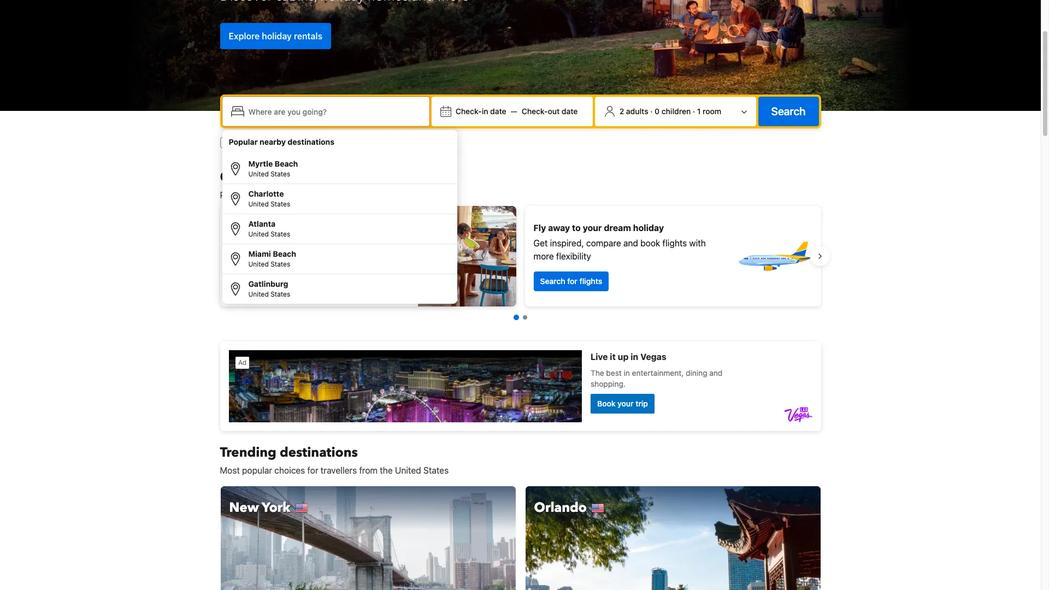 Task type: vqa. For each thing, say whether or not it's contained in the screenshot.
new york
yes



Task type: describe. For each thing, give the bounding box(es) containing it.
children
[[662, 107, 691, 116]]

trending
[[220, 444, 277, 462]]

orlando link
[[525, 486, 821, 590]]

in
[[482, 107, 488, 116]]

gatlinburg united states
[[248, 279, 290, 298]]

united inside trending destinations most popular choices for travellers from the united states
[[395, 466, 421, 476]]

explore holiday rentals link
[[220, 23, 331, 49]]

united inside atlanta united states
[[248, 230, 269, 238]]

travellers
[[321, 466, 357, 476]]

i'm travelling for work
[[235, 138, 311, 147]]

yet
[[338, 216, 352, 226]]

inspired,
[[550, 238, 584, 248]]

search for flights link
[[534, 272, 609, 291]]

you
[[379, 190, 393, 200]]

away
[[548, 223, 570, 233]]

trending destinations most popular choices for travellers from the united states
[[220, 444, 449, 476]]

i'm looking for flights
[[335, 138, 410, 147]]

to
[[572, 223, 581, 233]]

1
[[697, 107, 701, 116]]

room
[[703, 107, 722, 116]]

states inside charlotte united states
[[271, 200, 290, 208]]

looking
[[348, 138, 374, 147]]

2
[[620, 107, 624, 116]]

out
[[548, 107, 560, 116]]

get
[[534, 238, 548, 248]]

deals
[[270, 190, 291, 200]]

charlotte united states
[[248, 189, 290, 208]]

1 horizontal spatial flights
[[580, 277, 602, 286]]

adults
[[626, 107, 649, 116]]

i'm
[[235, 138, 246, 147]]

monthly
[[229, 258, 261, 268]]

from
[[359, 466, 378, 476]]

york
[[262, 499, 291, 517]]

check-in date button
[[451, 102, 511, 121]]

offers promotions, deals and special offers for you
[[220, 168, 393, 200]]

2 adults · 0 children · 1 room button
[[599, 101, 752, 122]]

for inside trending destinations most popular choices for travellers from the united states
[[307, 466, 318, 476]]

find
[[235, 283, 251, 292]]

Where are you going? field
[[244, 102, 425, 121]]

and inside fly away to your dream holiday get inspired, compare and book flights with more flexibility
[[624, 238, 638, 248]]

for right "looking" at the left top
[[376, 138, 386, 147]]

new
[[229, 499, 259, 517]]

choices
[[275, 466, 305, 476]]

stay
[[259, 283, 274, 292]]

explore
[[229, 31, 260, 41]]

myrtle
[[248, 159, 273, 168]]

1 · from the left
[[651, 107, 653, 116]]

holiday inside fly away to your dream holiday get inspired, compare and book flights with more flexibility
[[633, 223, 664, 233]]

reduced
[[309, 245, 341, 255]]

popular
[[242, 466, 272, 476]]

take
[[229, 216, 248, 226]]

united inside myrtle beach united states
[[248, 170, 269, 178]]

beach for myrtle beach
[[275, 159, 298, 168]]

nearby
[[260, 137, 286, 146]]

search button
[[758, 97, 819, 126]]

popular nearby destinations
[[229, 137, 335, 146]]

most
[[220, 466, 240, 476]]

properties
[[260, 232, 301, 242]]

rentals
[[294, 31, 323, 41]]

0 vertical spatial flights
[[388, 138, 410, 147]]

for inside offers promotions, deals and special offers for you
[[366, 190, 377, 200]]

myrtle beach united states
[[248, 159, 298, 178]]

a
[[253, 283, 257, 292]]

i'm
[[335, 138, 346, 147]]

promotions,
[[220, 190, 268, 200]]

compare
[[586, 238, 621, 248]]

dream
[[604, 223, 631, 233]]

take your longest holiday yet image
[[418, 206, 516, 307]]



Task type: locate. For each thing, give the bounding box(es) containing it.
work
[[294, 138, 311, 147]]

1 vertical spatial destinations
[[280, 444, 358, 462]]

for down flexibility
[[568, 277, 578, 286]]

browse
[[229, 232, 258, 242]]

search inside 'region'
[[540, 277, 566, 286]]

1 horizontal spatial holiday
[[305, 216, 336, 226]]

0 vertical spatial search
[[772, 105, 806, 118]]

states up the deals
[[271, 170, 290, 178]]

states inside atlanta united states
[[271, 230, 290, 238]]

0 vertical spatial and
[[293, 190, 308, 200]]

your right to
[[583, 223, 602, 233]]

· left 0
[[651, 107, 653, 116]]

rates.
[[263, 258, 285, 268]]

term
[[229, 245, 247, 255]]

beach inside myrtle beach united states
[[275, 159, 298, 168]]

united inside miami beach united states
[[248, 260, 269, 268]]

travelling
[[248, 138, 280, 147]]

·
[[651, 107, 653, 116], [693, 107, 695, 116]]

book
[[641, 238, 660, 248]]

1 date from the left
[[490, 107, 506, 116]]

for left "work"
[[282, 138, 292, 147]]

date right out
[[562, 107, 578, 116]]

explore holiday rentals
[[229, 31, 323, 41]]

popular
[[229, 137, 258, 146]]

your
[[251, 216, 270, 226], [583, 223, 602, 233]]

states inside miami beach united states
[[271, 260, 290, 268]]

your inside fly away to your dream holiday get inspired, compare and book flights with more flexibility
[[583, 223, 602, 233]]

destinations up 'travellers'
[[280, 444, 358, 462]]

states right the
[[424, 466, 449, 476]]

check-
[[456, 107, 482, 116], [522, 107, 548, 116]]

advertisement region
[[220, 342, 821, 431]]

beach inside miami beach united states
[[273, 249, 296, 259]]

states down many
[[271, 260, 290, 268]]

list box containing popular nearby destinations
[[222, 130, 457, 304]]

new york
[[229, 499, 291, 517]]

beach down properties
[[273, 249, 296, 259]]

many
[[275, 245, 296, 255]]

destinations inside list box
[[288, 137, 335, 146]]

flights inside fly away to your dream holiday get inspired, compare and book flights with more flexibility
[[663, 238, 687, 248]]

0 horizontal spatial your
[[251, 216, 270, 226]]

0 horizontal spatial ·
[[651, 107, 653, 116]]

states down gatlinburg
[[271, 290, 290, 298]]

and right the deals
[[293, 190, 308, 200]]

states inside "gatlinburg united states"
[[271, 290, 290, 298]]

1 check- from the left
[[456, 107, 482, 116]]

offers
[[220, 168, 260, 186]]

2 horizontal spatial flights
[[663, 238, 687, 248]]

search for flights
[[540, 277, 602, 286]]

with
[[690, 238, 706, 248]]

for right choices at the bottom of the page
[[307, 466, 318, 476]]

and inside offers promotions, deals and special offers for you
[[293, 190, 308, 200]]

0 horizontal spatial holiday
[[262, 31, 292, 41]]

destinations
[[288, 137, 335, 146], [280, 444, 358, 462]]

—
[[511, 107, 517, 116]]

1 horizontal spatial your
[[583, 223, 602, 233]]

holiday up book
[[633, 223, 664, 233]]

offering
[[303, 232, 334, 242]]

for inside 'region'
[[568, 277, 578, 286]]

region
[[211, 202, 830, 311]]

date right in
[[490, 107, 506, 116]]

0 horizontal spatial flights
[[388, 138, 410, 147]]

holiday left rentals
[[262, 31, 292, 41]]

states inside myrtle beach united states
[[271, 170, 290, 178]]

2 · from the left
[[693, 107, 695, 116]]

atlanta
[[248, 219, 276, 228]]

holiday inside take your longest holiday yet browse properties offering long- term stays, many at reduced monthly rates.
[[305, 216, 336, 226]]

at
[[299, 245, 306, 255]]

0 horizontal spatial and
[[293, 190, 308, 200]]

1 vertical spatial search
[[540, 277, 566, 286]]

special
[[310, 190, 338, 200]]

flights left with in the right top of the page
[[663, 238, 687, 248]]

· left 1
[[693, 107, 695, 116]]

offers
[[340, 190, 364, 200]]

search inside button
[[772, 105, 806, 118]]

region containing take your longest holiday yet
[[211, 202, 830, 311]]

holiday
[[262, 31, 292, 41], [305, 216, 336, 226], [633, 223, 664, 233]]

1 horizontal spatial search
[[772, 105, 806, 118]]

1 vertical spatial and
[[624, 238, 638, 248]]

states down charlotte
[[271, 200, 290, 208]]

main content
[[211, 168, 830, 590]]

1 vertical spatial flights
[[663, 238, 687, 248]]

united inside "gatlinburg united states"
[[248, 290, 269, 298]]

for left the you
[[366, 190, 377, 200]]

0 vertical spatial beach
[[275, 159, 298, 168]]

find a stay
[[235, 283, 274, 292]]

fly
[[534, 223, 546, 233]]

0
[[655, 107, 660, 116]]

1 horizontal spatial and
[[624, 238, 638, 248]]

search
[[772, 105, 806, 118], [540, 277, 566, 286]]

fly away to your dream holiday image
[[736, 218, 813, 295]]

united inside charlotte united states
[[248, 200, 269, 208]]

orlando
[[534, 499, 587, 517]]

find a stay link
[[229, 278, 281, 298]]

destinations inside trending destinations most popular choices for travellers from the united states
[[280, 444, 358, 462]]

flights
[[388, 138, 410, 147], [663, 238, 687, 248], [580, 277, 602, 286]]

long-
[[336, 232, 357, 242]]

0 horizontal spatial date
[[490, 107, 506, 116]]

and
[[293, 190, 308, 200], [624, 238, 638, 248]]

check-out date button
[[517, 102, 582, 121]]

your inside take your longest holiday yet browse properties offering long- term stays, many at reduced monthly rates.
[[251, 216, 270, 226]]

check- left —
[[456, 107, 482, 116]]

fly away to your dream holiday get inspired, compare and book flights with more flexibility
[[534, 223, 706, 261]]

2 horizontal spatial holiday
[[633, 223, 664, 233]]

beach down the popular nearby destinations
[[275, 159, 298, 168]]

flights right "looking" at the left top
[[388, 138, 410, 147]]

and left book
[[624, 238, 638, 248]]

search for search for flights
[[540, 277, 566, 286]]

progress bar
[[514, 315, 527, 320]]

flights down flexibility
[[580, 277, 602, 286]]

beach
[[275, 159, 298, 168], [273, 249, 296, 259]]

states down longest at left top
[[271, 230, 290, 238]]

1 vertical spatial beach
[[273, 249, 296, 259]]

for
[[282, 138, 292, 147], [376, 138, 386, 147], [366, 190, 377, 200], [568, 277, 578, 286], [307, 466, 318, 476]]

the
[[380, 466, 393, 476]]

list box
[[222, 130, 457, 304]]

search for search
[[772, 105, 806, 118]]

states inside trending destinations most popular choices for travellers from the united states
[[424, 466, 449, 476]]

0 vertical spatial destinations
[[288, 137, 335, 146]]

holiday up offering
[[305, 216, 336, 226]]

charlotte
[[248, 189, 284, 198]]

more
[[534, 251, 554, 261]]

0 horizontal spatial search
[[540, 277, 566, 286]]

flexibility
[[556, 251, 591, 261]]

atlanta united states
[[248, 219, 290, 238]]

popular nearby destinations group
[[222, 154, 457, 304]]

beach for miami beach
[[273, 249, 296, 259]]

0 horizontal spatial check-
[[456, 107, 482, 116]]

1 horizontal spatial check-
[[522, 107, 548, 116]]

longest
[[272, 216, 303, 226]]

miami
[[248, 249, 271, 259]]

destinations left i'm
[[288, 137, 335, 146]]

miami beach united states
[[248, 249, 296, 268]]

main content containing offers
[[211, 168, 830, 590]]

stays,
[[249, 245, 273, 255]]

new york link
[[220, 486, 516, 590]]

1 horizontal spatial date
[[562, 107, 578, 116]]

2 adults · 0 children · 1 room
[[620, 107, 722, 116]]

your right take
[[251, 216, 270, 226]]

take your longest holiday yet browse properties offering long- term stays, many at reduced monthly rates.
[[229, 216, 357, 268]]

1 horizontal spatial ·
[[693, 107, 695, 116]]

states
[[271, 170, 290, 178], [271, 200, 290, 208], [271, 230, 290, 238], [271, 260, 290, 268], [271, 290, 290, 298], [424, 466, 449, 476]]

2 vertical spatial flights
[[580, 277, 602, 286]]

2 date from the left
[[562, 107, 578, 116]]

gatlinburg
[[248, 279, 288, 289]]

check- right —
[[522, 107, 548, 116]]

check-in date — check-out date
[[456, 107, 578, 116]]

united
[[248, 170, 269, 178], [248, 200, 269, 208], [248, 230, 269, 238], [248, 260, 269, 268], [248, 290, 269, 298], [395, 466, 421, 476]]

2 check- from the left
[[522, 107, 548, 116]]



